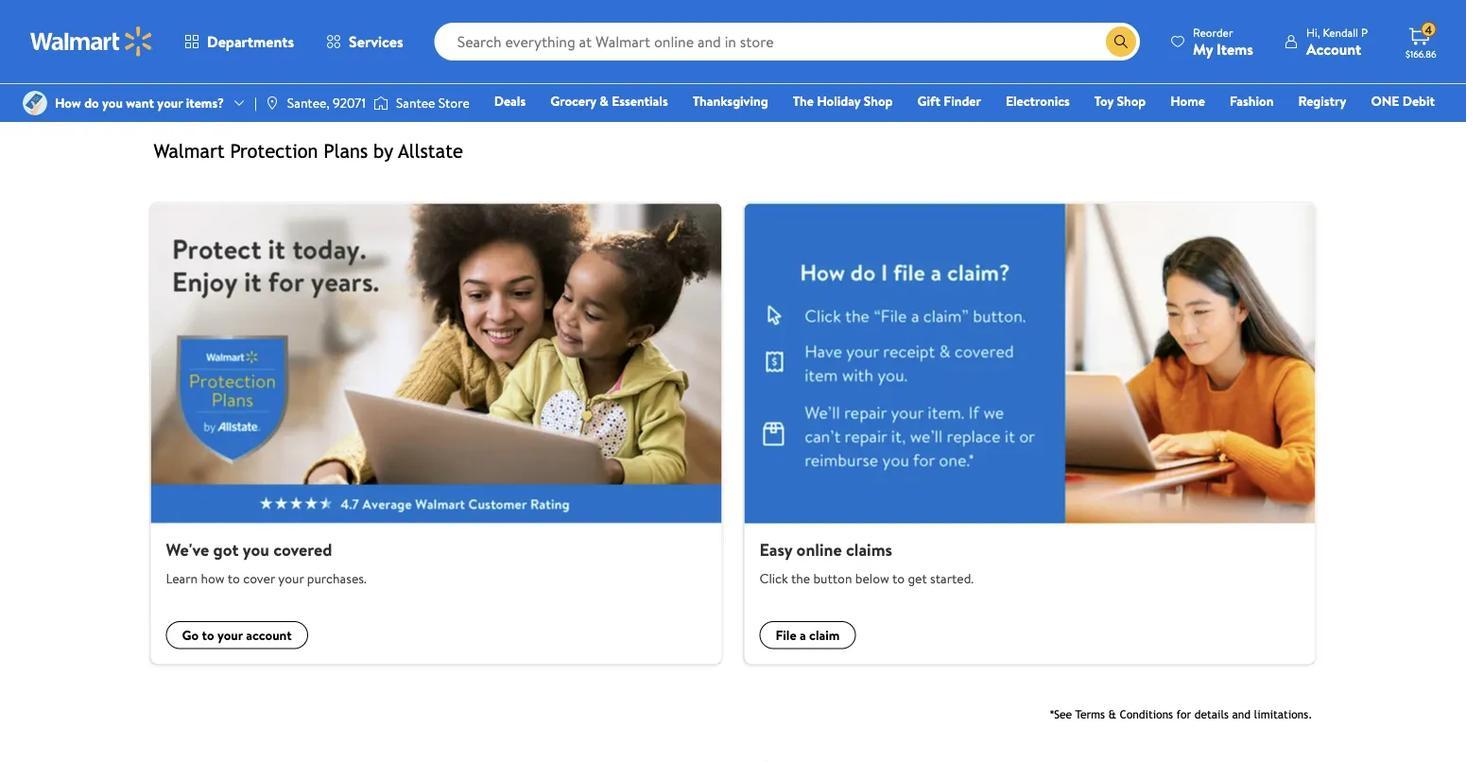 Task type: locate. For each thing, give the bounding box(es) containing it.
kendall
[[1323, 24, 1359, 40]]

1 horizontal spatial  image
[[373, 94, 389, 113]]

 image
[[23, 91, 47, 115], [373, 94, 389, 113]]

how
[[55, 94, 81, 112]]

 image
[[265, 96, 280, 111]]

you for covered
[[243, 538, 269, 562]]

gift finder
[[918, 92, 981, 110]]

to left the get
[[892, 569, 905, 587]]

shop
[[864, 92, 893, 110], [1117, 92, 1146, 110]]

to
[[228, 569, 240, 587], [892, 569, 905, 587], [202, 626, 214, 644]]

0 vertical spatial you
[[102, 94, 123, 112]]

your left the account
[[217, 626, 243, 644]]

claim
[[809, 626, 840, 644]]

you right do
[[102, 94, 123, 112]]

your
[[157, 94, 183, 112], [278, 569, 304, 587], [217, 626, 243, 644]]

you
[[102, 94, 123, 112], [243, 538, 269, 562]]

shop right "toy"
[[1117, 92, 1146, 110]]

easy
[[760, 538, 793, 562]]

learn
[[166, 569, 198, 587]]

|
[[254, 94, 257, 112]]

toy shop
[[1095, 92, 1146, 110]]

1 shop from the left
[[864, 92, 893, 110]]

you for want
[[102, 94, 123, 112]]

0 horizontal spatial  image
[[23, 91, 47, 115]]

file a claim
[[776, 626, 840, 644]]

go to your account
[[182, 626, 292, 644]]

want
[[126, 94, 154, 112]]

one
[[1371, 92, 1400, 110]]

1 vertical spatial your
[[278, 569, 304, 587]]

2 horizontal spatial your
[[278, 569, 304, 587]]

store
[[439, 94, 470, 112]]

cover
[[243, 569, 275, 587]]

the holiday shop
[[793, 92, 893, 110]]

0 horizontal spatial to
[[202, 626, 214, 644]]

gift finder link
[[909, 91, 990, 111]]

how
[[201, 569, 225, 587]]

toy
[[1095, 92, 1114, 110]]

walmart image
[[30, 26, 153, 57]]

easy online claims click the button below to get started.
[[760, 538, 974, 587]]

electronics
[[1006, 92, 1070, 110]]

thanksgiving link
[[684, 91, 777, 111]]

hi, kendall p account
[[1307, 24, 1368, 59]]

you up cover
[[243, 538, 269, 562]]

get
[[908, 569, 927, 587]]

a
[[800, 626, 806, 644]]

covered
[[273, 538, 332, 562]]

your right want
[[157, 94, 183, 112]]

1 horizontal spatial you
[[243, 538, 269, 562]]

to right 'go'
[[202, 626, 214, 644]]

1 horizontal spatial your
[[217, 626, 243, 644]]

to right the how
[[228, 569, 240, 587]]

holiday
[[817, 92, 861, 110]]

debit
[[1403, 92, 1435, 110]]

one debit walmart+
[[1371, 92, 1435, 137]]

your down covered
[[278, 569, 304, 587]]

you inside we've got you covered learn how to cover your purchases.
[[243, 538, 269, 562]]

1 horizontal spatial shop
[[1117, 92, 1146, 110]]

2 vertical spatial your
[[217, 626, 243, 644]]

santee
[[396, 94, 435, 112]]

shop right holiday
[[864, 92, 893, 110]]

2 horizontal spatial to
[[892, 569, 905, 587]]

1 horizontal spatial to
[[228, 569, 240, 587]]

0 horizontal spatial you
[[102, 94, 123, 112]]

 image for santee store
[[373, 94, 389, 113]]

walmart+ link
[[1370, 117, 1444, 138]]

p
[[1361, 24, 1368, 40]]

finder
[[944, 92, 981, 110]]

grocery & essentials
[[551, 92, 668, 110]]

list
[[139, 203, 1327, 664]]

items
[[1217, 38, 1254, 59]]

online
[[797, 538, 842, 562]]

0 vertical spatial your
[[157, 94, 183, 112]]

santee,
[[287, 94, 330, 112]]

santee store
[[396, 94, 470, 112]]

0 horizontal spatial shop
[[864, 92, 893, 110]]

electronics link
[[998, 91, 1079, 111]]

1 vertical spatial you
[[243, 538, 269, 562]]

reorder
[[1193, 24, 1234, 40]]

92071
[[333, 94, 366, 112]]

0 horizontal spatial your
[[157, 94, 183, 112]]

toy shop link
[[1086, 91, 1155, 111]]

 image left how
[[23, 91, 47, 115]]

 image right 92071
[[373, 94, 389, 113]]

4
[[1425, 21, 1433, 38]]

fashion link
[[1222, 91, 1283, 111]]



Task type: vqa. For each thing, say whether or not it's contained in the screenshot.
&
yes



Task type: describe. For each thing, give the bounding box(es) containing it.
2 shop from the left
[[1117, 92, 1146, 110]]

deals link
[[486, 91, 534, 111]]

departments
[[207, 31, 294, 52]]

we've
[[166, 538, 209, 562]]

list containing we've got you covered
[[139, 203, 1327, 664]]

services button
[[310, 19, 419, 64]]

easy online claims list item
[[733, 203, 1327, 664]]

fashion
[[1230, 92, 1274, 110]]

Walmart Site-Wide search field
[[435, 23, 1140, 61]]

file
[[776, 626, 797, 644]]

purchases.
[[307, 569, 367, 587]]

claims
[[846, 538, 893, 562]]

the
[[791, 569, 810, 587]]

registry
[[1299, 92, 1347, 110]]

registry link
[[1290, 91, 1355, 111]]

 image for how do you want your items?
[[23, 91, 47, 115]]

items?
[[186, 94, 224, 112]]

reorder my items
[[1193, 24, 1254, 59]]

home
[[1171, 92, 1206, 110]]

the holiday shop link
[[785, 91, 902, 111]]

we've got you covered learn how to cover your purchases.
[[166, 538, 367, 587]]

got
[[213, 538, 239, 562]]

one debit link
[[1363, 91, 1444, 111]]

gift
[[918, 92, 941, 110]]

essentials
[[612, 92, 668, 110]]

walmart+
[[1379, 118, 1435, 137]]

to inside easy online claims click the button below to get started.
[[892, 569, 905, 587]]

search icon image
[[1114, 34, 1129, 49]]

we've got you covered list item
[[139, 203, 733, 664]]

started.
[[930, 569, 974, 587]]

deals
[[494, 92, 526, 110]]

click
[[760, 569, 788, 587]]

account
[[246, 626, 292, 644]]

how do you want your items?
[[55, 94, 224, 112]]

&
[[600, 92, 609, 110]]

account
[[1307, 38, 1362, 59]]

$166.86
[[1406, 47, 1437, 60]]

below
[[856, 569, 890, 587]]

home link
[[1162, 91, 1214, 111]]

go
[[182, 626, 199, 644]]

grocery & essentials link
[[542, 91, 677, 111]]

the
[[793, 92, 814, 110]]

thanksgiving
[[693, 92, 768, 110]]

departments button
[[168, 19, 310, 64]]

santee, 92071
[[287, 94, 366, 112]]

hi,
[[1307, 24, 1321, 40]]

my
[[1193, 38, 1213, 59]]

grocery
[[551, 92, 597, 110]]

button
[[814, 569, 852, 587]]

do
[[84, 94, 99, 112]]

your inside we've got you covered learn how to cover your purchases.
[[278, 569, 304, 587]]

Search search field
[[435, 23, 1140, 61]]

services
[[349, 31, 403, 52]]

to inside we've got you covered learn how to cover your purchases.
[[228, 569, 240, 587]]



